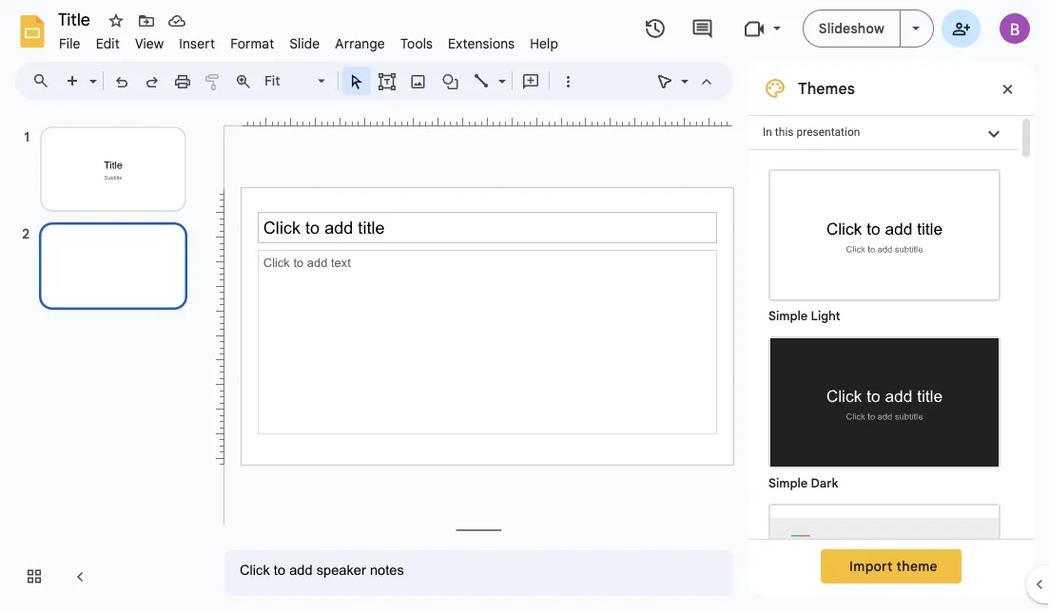 Task type: locate. For each thing, give the bounding box(es) containing it.
share. private to only me. image
[[952, 19, 970, 37]]

slide
[[290, 35, 320, 52]]

menu bar containing file
[[51, 25, 566, 56]]

extensions
[[448, 35, 515, 52]]

menu bar banner
[[0, 0, 1049, 612]]

simple for simple light
[[769, 309, 808, 324]]

shape image
[[440, 68, 462, 94]]

simple inside option
[[769, 309, 808, 324]]

Star checkbox
[[103, 8, 129, 34]]

dark
[[811, 476, 838, 491]]

simple
[[769, 309, 808, 324], [769, 476, 808, 491]]

1 vertical spatial simple
[[769, 476, 808, 491]]

arrange
[[335, 35, 385, 52]]

edit menu item
[[88, 32, 127, 55]]

Simple Light radio
[[759, 160, 1010, 612]]

1 simple from the top
[[769, 309, 808, 324]]

in
[[763, 126, 772, 139]]

arrange menu item
[[328, 32, 393, 55]]

mode and view toolbar
[[650, 62, 722, 100]]

streamline image
[[770, 506, 999, 612]]

import
[[849, 558, 893, 575]]

simple inside radio
[[769, 476, 808, 491]]

Zoom field
[[259, 68, 334, 95]]

view
[[135, 35, 164, 52]]

simple left light in the right of the page
[[769, 309, 808, 324]]

Streamline radio
[[759, 495, 1010, 612]]

simple dark
[[769, 476, 838, 491]]

presentation
[[797, 126, 860, 139]]

main toolbar
[[56, 67, 583, 95]]

2 simple from the top
[[769, 476, 808, 491]]

import theme
[[849, 558, 938, 575]]

option group
[[749, 150, 1019, 612]]

simple left dark
[[769, 476, 808, 491]]

file menu item
[[51, 32, 88, 55]]

option group containing simple light
[[749, 150, 1019, 612]]

0 vertical spatial simple
[[769, 309, 808, 324]]

menu bar
[[51, 25, 566, 56]]

theme
[[897, 558, 938, 575]]

themes section
[[749, 62, 1034, 612]]

navigation
[[0, 107, 209, 612]]



Task type: vqa. For each thing, say whether or not it's contained in the screenshot.
required question element
no



Task type: describe. For each thing, give the bounding box(es) containing it.
themes application
[[0, 0, 1049, 612]]

edit
[[96, 35, 120, 52]]

presentation options image
[[912, 27, 920, 30]]

in this presentation
[[763, 126, 860, 139]]

Menus field
[[24, 68, 66, 94]]

format menu item
[[223, 32, 282, 55]]

Rename text field
[[51, 8, 101, 30]]

new slide with layout image
[[85, 68, 97, 75]]

navigation inside themes application
[[0, 107, 209, 612]]

simple for simple dark
[[769, 476, 808, 491]]

light
[[811, 309, 840, 324]]

help menu item
[[522, 32, 566, 55]]

in this presentation tab
[[749, 115, 1019, 150]]

file
[[59, 35, 81, 52]]

extensions menu item
[[440, 32, 522, 55]]

insert
[[179, 35, 215, 52]]

format
[[230, 35, 274, 52]]

help
[[530, 35, 558, 52]]

import theme button
[[821, 550, 962, 584]]

slideshow button
[[803, 10, 901, 48]]

menu bar inside menu bar banner
[[51, 25, 566, 56]]

slideshow
[[819, 20, 885, 37]]

simple light
[[769, 309, 840, 324]]

Zoom text field
[[262, 68, 315, 94]]

Simple Dark radio
[[759, 327, 1010, 495]]

tools menu item
[[393, 32, 440, 55]]

this
[[775, 126, 794, 139]]

insert image image
[[408, 68, 429, 94]]

tools
[[400, 35, 433, 52]]

slide menu item
[[282, 32, 328, 55]]

insert menu item
[[171, 32, 223, 55]]

themes
[[798, 79, 855, 98]]

option group inside themes section
[[749, 150, 1019, 612]]

view menu item
[[127, 32, 171, 55]]



